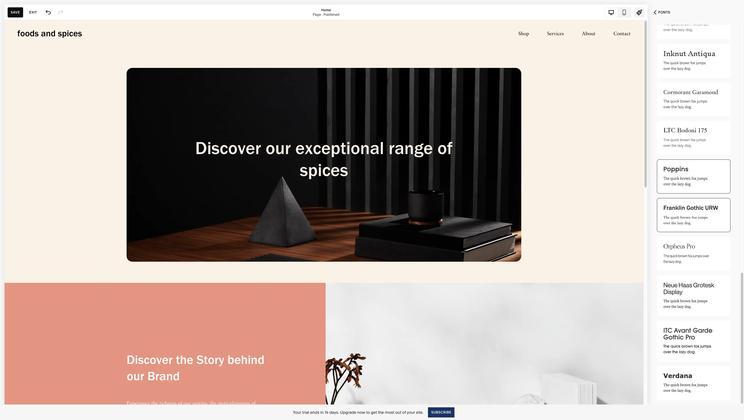 Task type: locate. For each thing, give the bounding box(es) containing it.
franklin gothic urw
[[664, 204, 719, 212]]

8 the from the top
[[664, 299, 670, 304]]

the inside the orpheus pro the quick brown fox jumps over the lazy dog.
[[664, 254, 670, 259]]

5 the from the top
[[664, 176, 670, 181]]

the down display
[[672, 305, 677, 309]]

site.
[[416, 411, 424, 416]]

display
[[664, 288, 683, 296]]

home
[[322, 8, 331, 12]]

the inside itc avant garde gothic pro the quick brown fox jumps over the lazy dog.
[[664, 345, 670, 349]]

3 the from the top
[[664, 99, 670, 104]]

itc avant garde gothic pro the quick brown fox jumps over the lazy dog.
[[664, 327, 713, 355]]

4 the from the top
[[664, 137, 670, 143]]

pro
[[687, 242, 696, 252], [686, 334, 696, 342]]

the down ltc
[[672, 143, 677, 148]]

14
[[325, 411, 329, 416]]

orpheus pro the quick brown fox jumps over the lazy dog.
[[664, 242, 710, 264]]

1 vertical spatial pro
[[686, 334, 696, 342]]

1 vertical spatial gothic
[[664, 334, 685, 342]]

the down poppins
[[672, 182, 677, 187]]

days.
[[330, 411, 339, 416]]

the inside the ltc bodoni 175 the quick brown fox jumps over the lazy dog.
[[672, 143, 677, 148]]

the quick brown fox jumps over the lazy dog. button
[[658, 5, 731, 39], [658, 44, 731, 78]]

orpheus
[[664, 242, 686, 252]]

5 the quick brown fox jumps over the lazy dog. from the top
[[664, 299, 708, 309]]

brown inside the ltc bodoni 175 the quick brown fox jumps over the lazy dog.
[[681, 137, 691, 143]]

out
[[396, 411, 402, 416]]

over
[[664, 28, 671, 32], [664, 66, 671, 71], [664, 105, 671, 110], [664, 143, 671, 148], [664, 182, 671, 187], [664, 221, 671, 226], [703, 254, 710, 259], [664, 305, 671, 309], [664, 350, 672, 355], [664, 389, 671, 393]]

exit
[[29, 10, 37, 14]]

the
[[664, 22, 671, 26], [664, 60, 670, 65], [664, 99, 670, 104], [664, 137, 670, 143], [664, 176, 670, 181], [664, 215, 670, 220], [664, 254, 670, 259], [664, 299, 670, 304], [664, 345, 670, 349], [664, 384, 670, 388]]

upgrade
[[340, 411, 357, 416]]

the quick brown fox jumps over the lazy dog. up cormorant garamond
[[664, 60, 706, 71]]

the quick brown fox jumps over the lazy dog. down franklin gothic urw
[[664, 215, 708, 226]]

1 horizontal spatial gothic
[[687, 204, 704, 212]]

quick
[[672, 22, 681, 26], [671, 60, 680, 65], [671, 99, 680, 104], [671, 137, 680, 143], [671, 176, 680, 181], [671, 215, 680, 220], [671, 254, 679, 259], [671, 299, 680, 304], [671, 345, 681, 349], [671, 384, 680, 388]]

ltc
[[664, 127, 676, 135]]

7 the from the top
[[664, 254, 670, 259]]

4 the quick brown fox jumps over the lazy dog. from the top
[[664, 215, 708, 226]]

the
[[672, 28, 678, 32], [672, 66, 677, 71], [672, 105, 678, 110], [672, 143, 677, 148], [672, 182, 677, 187], [672, 221, 677, 226], [664, 260, 669, 264], [672, 305, 677, 309], [673, 350, 679, 355], [672, 389, 677, 393], [378, 411, 384, 416]]

jumps
[[699, 22, 709, 26], [697, 60, 706, 65], [698, 99, 708, 104], [697, 137, 707, 143], [698, 176, 708, 181], [699, 215, 708, 220], [694, 254, 703, 259], [698, 299, 708, 304], [701, 345, 712, 349], [698, 384, 708, 388]]

jumps inside itc avant garde gothic pro the quick brown fox jumps over the lazy dog.
[[701, 345, 712, 349]]

0 vertical spatial gothic
[[687, 204, 704, 212]]

most
[[385, 411, 395, 416]]

9 the from the top
[[664, 345, 670, 349]]

the up cormorant
[[672, 66, 677, 71]]

the quick brown fox jumps over the lazy dog. down cormorant garamond
[[664, 99, 708, 110]]

the quick brown fox jumps over the lazy dog. down verdana
[[664, 384, 708, 393]]

jumps inside poppins the quick brown fox jumps over the lazy dog.
[[698, 176, 708, 181]]

gothic
[[687, 204, 704, 212], [664, 334, 685, 342]]

fonts button
[[648, 6, 677, 19]]

1 vertical spatial the quick brown fox jumps over the lazy dog. button
[[658, 44, 731, 78]]

the down "avant"
[[673, 350, 679, 355]]

3 the quick brown fox jumps over the lazy dog. from the top
[[664, 99, 708, 110]]

get
[[371, 411, 377, 416]]

lazy inside the orpheus pro the quick brown fox jumps over the lazy dog.
[[669, 260, 675, 264]]

the quick brown fox jumps over the lazy dog. down fonts
[[664, 22, 709, 32]]

your
[[407, 411, 415, 416]]

pro right itc
[[686, 334, 696, 342]]

fonts
[[659, 10, 671, 14]]

pro right orpheus
[[687, 242, 696, 252]]

garamond
[[693, 89, 719, 96]]

the quick brown fox jumps over the lazy dog.
[[664, 22, 709, 32], [664, 60, 706, 71], [664, 99, 708, 110], [664, 215, 708, 226], [664, 299, 708, 309], [664, 384, 708, 393]]

tab list
[[605, 8, 631, 17]]

pro inside the orpheus pro the quick brown fox jumps over the lazy dog.
[[687, 242, 696, 252]]

your
[[293, 411, 302, 416]]

published
[[324, 12, 340, 17]]

ends
[[310, 411, 320, 416]]

0 horizontal spatial gothic
[[664, 334, 685, 342]]

brown
[[682, 22, 692, 26], [680, 60, 690, 65], [681, 99, 691, 104], [681, 137, 691, 143], [681, 176, 691, 181], [681, 215, 692, 220], [679, 254, 688, 259], [681, 299, 691, 304], [682, 345, 694, 349], [681, 384, 691, 388]]

dog.
[[686, 28, 694, 32], [685, 66, 692, 71], [686, 105, 693, 110], [685, 143, 693, 148], [686, 182, 692, 187], [685, 221, 692, 226], [676, 260, 683, 264], [685, 305, 692, 309], [688, 350, 696, 355], [685, 389, 692, 393]]

exit button
[[26, 7, 40, 17]]

the down fonts button
[[672, 28, 678, 32]]

franklin
[[664, 204, 686, 212]]

dog. inside poppins the quick brown fox jumps over the lazy dog.
[[686, 182, 692, 187]]

fox
[[693, 22, 698, 26], [691, 60, 696, 65], [692, 99, 697, 104], [692, 137, 696, 143], [692, 176, 697, 181], [693, 215, 698, 220], [689, 254, 693, 259], [692, 299, 697, 304], [695, 345, 700, 349], [692, 384, 697, 388]]

your trial ends in 14 days. upgrade now to get the most out of your site.
[[293, 411, 424, 416]]

6 the quick brown fox jumps over the lazy dog. from the top
[[664, 384, 708, 393]]

quick inside the ltc bodoni 175 the quick brown fox jumps over the lazy dog.
[[671, 137, 680, 143]]

over inside poppins the quick brown fox jumps over the lazy dog.
[[664, 182, 671, 187]]

grotesk
[[694, 282, 715, 290]]

0 vertical spatial the quick brown fox jumps over the lazy dog. button
[[658, 5, 731, 39]]

fox inside itc avant garde gothic pro the quick brown fox jumps over the lazy dog.
[[695, 345, 700, 349]]

brown inside the orpheus pro the quick brown fox jumps over the lazy dog.
[[679, 254, 688, 259]]

the down verdana
[[672, 389, 677, 393]]

the down orpheus
[[664, 260, 669, 264]]

haas
[[679, 282, 693, 290]]

lazy
[[679, 28, 685, 32], [678, 66, 684, 71], [679, 105, 685, 110], [678, 143, 684, 148], [678, 182, 685, 187], [678, 221, 684, 226], [669, 260, 675, 264], [678, 305, 685, 309], [680, 350, 687, 355], [678, 389, 685, 393]]

0 vertical spatial pro
[[687, 242, 696, 252]]

the quick brown fox jumps over the lazy dog. down the neue haas grotesk display
[[664, 299, 708, 309]]

over inside the ltc bodoni 175 the quick brown fox jumps over the lazy dog.
[[664, 143, 671, 148]]

2 the quick brown fox jumps over the lazy dog. button from the top
[[658, 44, 731, 78]]



Task type: vqa. For each thing, say whether or not it's contained in the screenshot.
Finish button
no



Task type: describe. For each thing, give the bounding box(es) containing it.
1 the quick brown fox jumps over the lazy dog. button from the top
[[658, 5, 731, 39]]

itc
[[664, 327, 673, 335]]

quick inside the orpheus pro the quick brown fox jumps over the lazy dog.
[[671, 254, 679, 259]]

the inside the orpheus pro the quick brown fox jumps over the lazy dog.
[[664, 260, 669, 264]]

fox inside the orpheus pro the quick brown fox jumps over the lazy dog.
[[689, 254, 693, 259]]

quick inside poppins the quick brown fox jumps over the lazy dog.
[[671, 176, 680, 181]]

page
[[313, 12, 321, 17]]

the inside itc avant garde gothic pro the quick brown fox jumps over the lazy dog.
[[673, 350, 679, 355]]

2 the from the top
[[664, 60, 670, 65]]

2 the quick brown fox jumps over the lazy dog. from the top
[[664, 60, 706, 71]]

save button
[[8, 7, 23, 17]]

·
[[322, 12, 323, 17]]

the down franklin on the right
[[672, 221, 677, 226]]

dog. inside the orpheus pro the quick brown fox jumps over the lazy dog.
[[676, 260, 683, 264]]

quick inside itc avant garde gothic pro the quick brown fox jumps over the lazy dog.
[[671, 345, 681, 349]]

lazy inside poppins the quick brown fox jumps over the lazy dog.
[[678, 182, 685, 187]]

of
[[403, 411, 406, 416]]

the quick brown fox jumps over the lazy dog. for verdana
[[664, 384, 708, 393]]

home page · published
[[313, 8, 340, 17]]

dog. inside itc avant garde gothic pro the quick brown fox jumps over the lazy dog.
[[688, 350, 696, 355]]

gothic inside itc avant garde gothic pro the quick brown fox jumps over the lazy dog.
[[664, 334, 685, 342]]

ltc bodoni 175 the quick brown fox jumps over the lazy dog.
[[664, 127, 708, 148]]

175
[[699, 127, 708, 135]]

jumps inside the ltc bodoni 175 the quick brown fox jumps over the lazy dog.
[[697, 137, 707, 143]]

neue
[[664, 282, 678, 290]]

1 the quick brown fox jumps over the lazy dog. from the top
[[664, 22, 709, 32]]

poppins the quick brown fox jumps over the lazy dog.
[[664, 165, 708, 187]]

the quick brown fox jumps over the lazy dog. for cormorant garamond
[[664, 99, 708, 110]]

1 the from the top
[[664, 22, 671, 26]]

lazy inside itc avant garde gothic pro the quick brown fox jumps over the lazy dog.
[[680, 350, 687, 355]]

brown inside itc avant garde gothic pro the quick brown fox jumps over the lazy dog.
[[682, 345, 694, 349]]

the right get
[[378, 411, 384, 416]]

garde
[[694, 327, 713, 335]]

bodoni
[[678, 127, 697, 135]]

urw
[[706, 204, 719, 212]]

fox inside poppins the quick brown fox jumps over the lazy dog.
[[692, 176, 697, 181]]

subscribe button
[[428, 408, 455, 418]]

cormorant
[[664, 89, 692, 96]]

in
[[321, 411, 324, 416]]

trial
[[302, 411, 309, 416]]

fox inside the ltc bodoni 175 the quick brown fox jumps over the lazy dog.
[[692, 137, 696, 143]]

subscribe
[[432, 411, 452, 415]]

the inside the ltc bodoni 175 the quick brown fox jumps over the lazy dog.
[[664, 137, 670, 143]]

save
[[11, 10, 20, 14]]

over inside itc avant garde gothic pro the quick brown fox jumps over the lazy dog.
[[664, 350, 672, 355]]

the quick brown fox jumps over the lazy dog. for franklin gothic urw
[[664, 215, 708, 226]]

now
[[358, 411, 366, 416]]

verdana
[[664, 373, 693, 380]]

poppins
[[664, 165, 689, 174]]

jumps inside the orpheus pro the quick brown fox jumps over the lazy dog.
[[694, 254, 703, 259]]

over inside the orpheus pro the quick brown fox jumps over the lazy dog.
[[703, 254, 710, 259]]

avant
[[675, 327, 692, 335]]

to
[[367, 411, 370, 416]]

lazy inside the ltc bodoni 175 the quick brown fox jumps over the lazy dog.
[[678, 143, 684, 148]]

the down cormorant
[[672, 105, 678, 110]]

10 the from the top
[[664, 384, 670, 388]]

cormorant garamond
[[664, 89, 719, 96]]

neue haas grotesk display
[[664, 282, 715, 296]]

pro inside itc avant garde gothic pro the quick brown fox jumps over the lazy dog.
[[686, 334, 696, 342]]

brown inside poppins the quick brown fox jumps over the lazy dog.
[[681, 176, 691, 181]]

the quick brown fox jumps over the lazy dog. for neue haas grotesk display
[[664, 299, 708, 309]]

dog. inside the ltc bodoni 175 the quick brown fox jumps over the lazy dog.
[[685, 143, 693, 148]]

6 the from the top
[[664, 215, 670, 220]]

the inside poppins the quick brown fox jumps over the lazy dog.
[[672, 182, 677, 187]]

the inside poppins the quick brown fox jumps over the lazy dog.
[[664, 176, 670, 181]]



